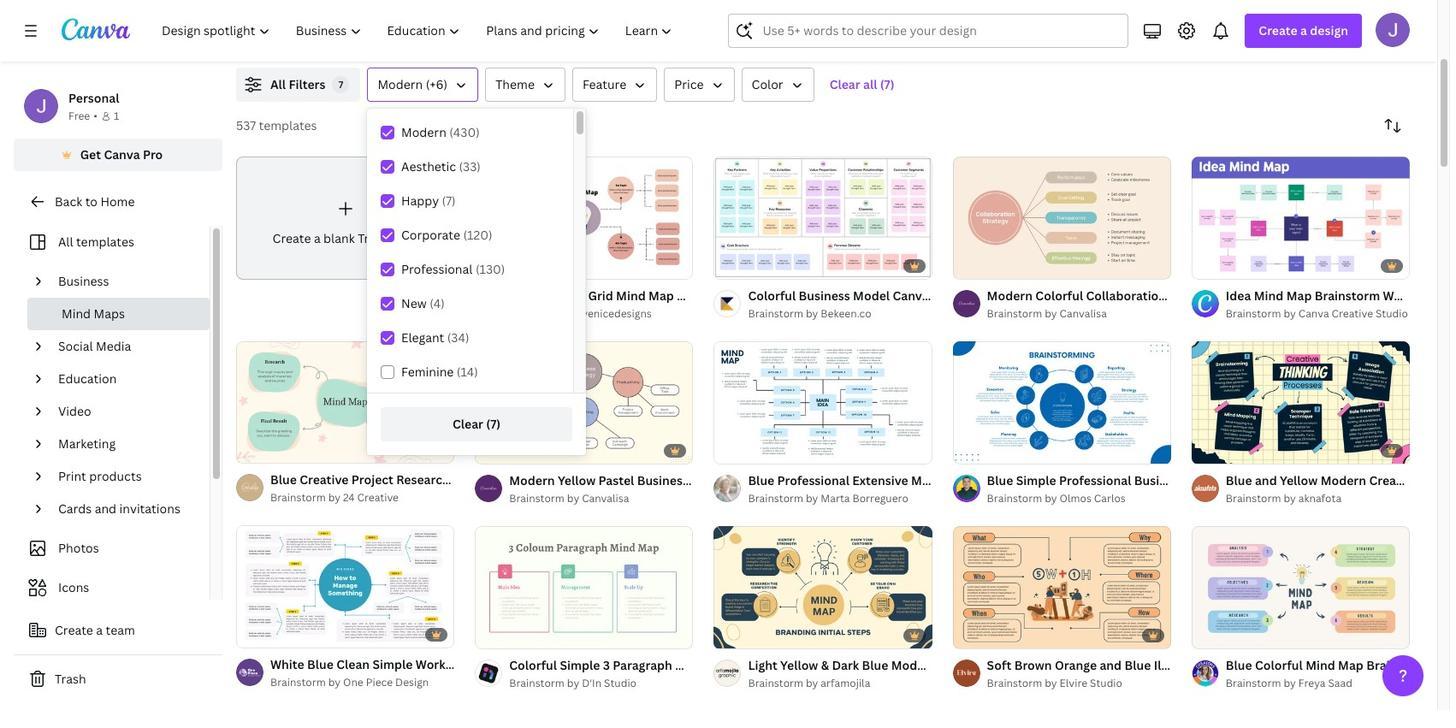 Task type: locate. For each thing, give the bounding box(es) containing it.
create for create a blank tree chart
[[273, 230, 311, 246]]

0 vertical spatial canvalisa
[[1060, 306, 1107, 321]]

borreguero
[[853, 491, 909, 506]]

brainstorm inside "link"
[[748, 676, 804, 690]]

canva
[[104, 146, 140, 163], [1299, 306, 1330, 321]]

(7) for clear (7)
[[486, 416, 501, 432]]

business inside colorful business model canvas strategic planning brainstorm brainstorm by bekeen.co
[[799, 287, 851, 304]]

simple up the piece
[[373, 657, 413, 673]]

colorful up freya
[[1255, 657, 1303, 673]]

all down back
[[58, 234, 73, 250]]

0 vertical spatial (7)
[[880, 76, 895, 92]]

2 vertical spatial and
[[1100, 657, 1122, 673]]

by inside the soft brown orange and blue illustrated 5w1h mind map brainstorm by elvire studio
[[1045, 676, 1058, 690]]

clear
[[830, 76, 861, 92], [453, 416, 484, 432]]

2 vertical spatial a
[[96, 622, 103, 638]]

mind right workflow
[[474, 657, 503, 673]]

2 horizontal spatial professional
[[1060, 472, 1132, 489]]

canvalisa down 'collaboration' on the right
[[1060, 306, 1107, 321]]

modern inside modern colorful collaboration strategy diagram brainstorm brainstorm by canvalisa
[[987, 287, 1033, 304]]

business up brainstorm by bekeen.co link
[[799, 287, 851, 304]]

blue inside white blue clean simple workflow mind map brainstorm brainstorm by one piece design
[[307, 657, 334, 673]]

yellow inside peach yellow grid mind map brainstorm brainstorm by venicedesigns
[[548, 287, 586, 304]]

professional up (4)
[[401, 261, 473, 277]]

1 horizontal spatial a
[[314, 230, 321, 246]]

(+6)
[[426, 76, 448, 92]]

1 horizontal spatial templates
[[259, 117, 317, 134]]

mind right "paragraph"
[[675, 657, 705, 673]]

feminine (14)
[[401, 364, 478, 380]]

brainstorm by freya saad link
[[1226, 675, 1410, 692]]

clear left all
[[830, 76, 861, 92]]

1 horizontal spatial brainstorm by canvalisa link
[[987, 305, 1171, 323]]

professional (130)
[[401, 261, 505, 277]]

map
[[649, 287, 674, 304], [485, 472, 511, 488], [944, 472, 969, 489], [506, 657, 532, 673], [708, 657, 733, 673], [1287, 657, 1313, 673], [1339, 657, 1364, 673]]

creative
[[1332, 306, 1374, 321], [300, 472, 349, 488], [1370, 472, 1419, 489], [357, 491, 399, 505]]

tree
[[358, 230, 383, 246]]

1 horizontal spatial diagram
[[1222, 287, 1270, 304]]

blue creative project research mind map brainstorm link
[[270, 471, 579, 490]]

blue simple professional business brainstorm brainstorm by olmos carlos
[[987, 472, 1254, 506]]

blue up brainstorm by aknafota link
[[1226, 472, 1253, 489]]

colorful up brainstorm by bekeen.co link
[[748, 287, 796, 304]]

blue inside the blue simple professional business brainstorm brainstorm by olmos carlos
[[987, 472, 1014, 489]]

mind inside peach yellow grid mind map brainstorm brainstorm by venicedesigns
[[616, 287, 646, 304]]

photos
[[58, 540, 99, 556]]

simple inside the blue simple professional business brainstorm brainstorm by olmos carlos
[[1017, 472, 1057, 489]]

colorful simple 3 paragraph mind map brainstorms brainstorm by d'in studio
[[509, 657, 808, 690]]

yellow left the pastel
[[558, 472, 596, 489]]

yellow inside the modern yellow pastel business strategy diagram brainstorm brainstorm by canvalisa
[[558, 472, 596, 489]]

business up "brainstorm by olmos carlos" link
[[1135, 472, 1186, 489]]

Search search field
[[763, 15, 1118, 47]]

blue inside blue colorful mind map brainstorm brainstorm by freya saad
[[1226, 657, 1253, 673]]

modern yellow pastel business strategy diagram brainstorm image
[[475, 341, 694, 464]]

corporate
[[401, 227, 460, 243]]

by inside blue professional extensive mind map graph brainstorm by marta borreguero
[[806, 491, 819, 506]]

yellow left grid
[[548, 287, 586, 304]]

and up brainstorm by aknafota link
[[1255, 472, 1277, 489]]

0 horizontal spatial diagram
[[744, 472, 793, 489]]

corporate (120)
[[401, 227, 493, 243]]

1 vertical spatial canvalisa
[[582, 491, 629, 506]]

2 horizontal spatial simple
[[1017, 472, 1057, 489]]

modern for modern colorful collaboration strategy diagram brainstorm brainstorm by canvalisa
[[987, 287, 1033, 304]]

2 horizontal spatial a
[[1301, 22, 1308, 39]]

templates down 'back to home'
[[76, 234, 134, 250]]

clear (7) button
[[381, 407, 573, 442]]

map up saad
[[1339, 657, 1364, 673]]

2 horizontal spatial (7)
[[880, 76, 895, 92]]

colorful simple 3 paragraph mind map brainstorms image
[[475, 526, 694, 649]]

mind up social
[[62, 306, 91, 322]]

a for blank
[[314, 230, 321, 246]]

blank
[[324, 230, 355, 246]]

social media
[[58, 338, 131, 354]]

brainstorm by canva creative studio
[[1226, 306, 1409, 321]]

brainstorm
[[677, 287, 743, 304], [1047, 287, 1112, 304], [1273, 287, 1339, 304], [509, 306, 565, 321], [748, 306, 804, 321], [987, 306, 1043, 321], [1226, 306, 1282, 321], [514, 472, 579, 488], [795, 472, 861, 489], [1189, 472, 1254, 489], [270, 491, 326, 505], [509, 491, 565, 506], [748, 491, 804, 506], [987, 491, 1043, 506], [1226, 491, 1282, 506], [534, 657, 600, 673], [1367, 657, 1432, 673], [270, 676, 326, 690], [509, 676, 565, 690], [748, 676, 804, 690], [987, 676, 1043, 690], [1226, 676, 1282, 690]]

(34)
[[447, 329, 469, 346]]

1 vertical spatial strategy
[[692, 472, 741, 489]]

blue left clean on the left of the page
[[307, 657, 334, 673]]

clear inside clear (7) button
[[453, 416, 484, 432]]

templates for all templates
[[76, 234, 134, 250]]

yellow inside 'blue and yellow modern creative think brainstorm by aknafota'
[[1280, 472, 1318, 489]]

map up venicedesigns
[[649, 287, 674, 304]]

and inside the soft brown orange and blue illustrated 5w1h mind map brainstorm by elvire studio
[[1100, 657, 1122, 673]]

simple inside 'colorful simple 3 paragraph mind map brainstorms brainstorm by d'in studio'
[[560, 657, 600, 673]]

2 vertical spatial create
[[55, 622, 93, 638]]

canvalisa down the pastel
[[582, 491, 629, 506]]

diagram up brainstorm by canva creative studio
[[1222, 287, 1270, 304]]

modern yellow pastel business strategy diagram brainstorm link
[[509, 471, 861, 490]]

0 vertical spatial a
[[1301, 22, 1308, 39]]

simple inside white blue clean simple workflow mind map brainstorm brainstorm by one piece design
[[373, 657, 413, 673]]

a left team
[[96, 622, 103, 638]]

modern inside the modern yellow pastel business strategy diagram brainstorm brainstorm by canvalisa
[[509, 472, 555, 489]]

aesthetic (33)
[[401, 158, 481, 175]]

back
[[55, 193, 82, 210]]

create inside the 'create a team' button
[[55, 622, 93, 638]]

theme
[[496, 76, 535, 92]]

map inside blue professional extensive mind map graph brainstorm by marta borreguero
[[944, 472, 969, 489]]

map inside blue colorful mind map brainstorm brainstorm by freya saad
[[1339, 657, 1364, 673]]

0 horizontal spatial (7)
[[442, 193, 456, 209]]

simple right graph
[[1017, 472, 1057, 489]]

blue for blue and yellow modern creative think
[[1226, 472, 1253, 489]]

professional up carlos on the bottom
[[1060, 472, 1132, 489]]

map inside peach yellow grid mind map brainstorm brainstorm by venicedesigns
[[649, 287, 674, 304]]

aesthetic
[[401, 158, 456, 175]]

blue up brainstorm by 24 creative link
[[270, 472, 297, 488]]

0 horizontal spatial create
[[55, 622, 93, 638]]

modern for modern yellow pastel business strategy diagram brainstorm brainstorm by canvalisa
[[509, 472, 555, 489]]

map inside white blue clean simple workflow mind map brainstorm brainstorm by one piece design
[[506, 657, 532, 673]]

templates right 537
[[259, 117, 317, 134]]

0 vertical spatial templates
[[259, 117, 317, 134]]

modern for modern (+6)
[[378, 76, 423, 92]]

yellow for modern
[[558, 472, 596, 489]]

by inside colorful business model canvas strategic planning brainstorm brainstorm by bekeen.co
[[806, 306, 819, 321]]

clear inside clear all (7) button
[[830, 76, 861, 92]]

all templates link
[[24, 226, 199, 258]]

blue colorful mind map brainstorm link
[[1226, 656, 1432, 675]]

brainstorm by arfamojila link
[[748, 675, 933, 692]]

blue up brainstorm by marta borreguero link
[[748, 472, 775, 489]]

map up freya
[[1287, 657, 1313, 673]]

clear down (14)
[[453, 416, 484, 432]]

0 horizontal spatial templates
[[76, 234, 134, 250]]

top level navigation element
[[151, 14, 688, 48]]

modern (430)
[[401, 124, 480, 140]]

business right the pastel
[[637, 472, 689, 489]]

brainstorm by d'in studio link
[[509, 675, 694, 692]]

(130)
[[476, 261, 505, 277]]

1 vertical spatial a
[[314, 230, 321, 246]]

education link
[[51, 363, 199, 395]]

colorful simple 3 paragraph mind map brainstorms link
[[509, 656, 808, 675]]

mind right extensive
[[912, 472, 941, 489]]

strategy inside modern colorful collaboration strategy diagram brainstorm brainstorm by canvalisa
[[1169, 287, 1219, 304]]

1 horizontal spatial professional
[[778, 472, 850, 489]]

canvalisa inside the modern yellow pastel business strategy diagram brainstorm brainstorm by canvalisa
[[582, 491, 629, 506]]

brainstorm by olmos carlos link
[[987, 490, 1171, 507]]

0 horizontal spatial all
[[58, 234, 73, 250]]

map inside 'colorful simple 3 paragraph mind map brainstorms brainstorm by d'in studio'
[[708, 657, 733, 673]]

elegant (34)
[[401, 329, 469, 346]]

canvalisa
[[1060, 306, 1107, 321], [582, 491, 629, 506]]

icons link
[[24, 572, 199, 604]]

1 vertical spatial all
[[58, 234, 73, 250]]

colorful inside 'colorful simple 3 paragraph mind map brainstorms brainstorm by d'in studio'
[[509, 657, 557, 673]]

social
[[58, 338, 93, 354]]

0 vertical spatial create
[[1259, 22, 1298, 39]]

by inside 'colorful simple 3 paragraph mind map brainstorms brainstorm by d'in studio'
[[567, 676, 580, 690]]

freya
[[1299, 676, 1326, 690]]

mind inside white blue clean simple workflow mind map brainstorm brainstorm by one piece design
[[474, 657, 503, 673]]

(14)
[[457, 364, 478, 380]]

0 vertical spatial clear
[[830, 76, 861, 92]]

mind up the "brainstorm by freya saad" link
[[1306, 657, 1336, 673]]

blue creative project research mind map brainstorm brainstorm by 24 creative
[[270, 472, 579, 505]]

0 horizontal spatial canvalisa
[[582, 491, 629, 506]]

create down icons at left
[[55, 622, 93, 638]]

clear all (7)
[[830, 76, 895, 92]]

map down clear (7) button
[[485, 472, 511, 488]]

by inside the modern yellow pastel business strategy diagram brainstorm brainstorm by canvalisa
[[567, 491, 580, 506]]

None search field
[[729, 14, 1129, 48]]

think
[[1422, 472, 1451, 489]]

1 horizontal spatial strategy
[[1169, 287, 1219, 304]]

illustrated
[[1154, 657, 1215, 673]]

1 horizontal spatial all
[[270, 76, 286, 92]]

and right orange
[[1100, 657, 1122, 673]]

blue inside blue professional extensive mind map graph brainstorm by marta borreguero
[[748, 472, 775, 489]]

brainstorms
[[736, 657, 808, 673]]

blue up "brainstorm by olmos carlos" link
[[987, 472, 1014, 489]]

modern inside 'blue and yellow modern creative think brainstorm by aknafota'
[[1321, 472, 1367, 489]]

blue colorful mind map brainstorm image
[[1192, 526, 1410, 649]]

create a blank tree chart element
[[236, 157, 455, 279]]

blue inside blue creative project research mind map brainstorm brainstorm by 24 creative
[[270, 472, 297, 488]]

colorful up brainstorm by d'in studio link
[[509, 657, 557, 673]]

a
[[1301, 22, 1308, 39], [314, 230, 321, 246], [96, 622, 103, 638]]

brainstorm by canvalisa link down 'collaboration' on the right
[[987, 305, 1171, 323]]

white blue clean simple workflow mind map brainstorm image
[[236, 526, 455, 648]]

by inside the blue simple professional business brainstorm brainstorm by olmos carlos
[[1045, 491, 1058, 506]]

map left brainstorms
[[708, 657, 733, 673]]

colorful business model canvas strategic planning brainstorm image
[[714, 156, 933, 279]]

1 horizontal spatial canvalisa
[[1060, 306, 1107, 321]]

professional
[[401, 261, 473, 277], [778, 472, 850, 489], [1060, 472, 1132, 489]]

modern (+6) button
[[368, 68, 479, 102]]

mind right 5w1h
[[1255, 657, 1284, 673]]

2 horizontal spatial studio
[[1376, 306, 1409, 321]]

2 vertical spatial (7)
[[486, 416, 501, 432]]

create for create a team
[[55, 622, 93, 638]]

and inside 'blue and yellow modern creative think brainstorm by aknafota'
[[1255, 472, 1277, 489]]

professional up marta
[[778, 472, 850, 489]]

0 horizontal spatial strategy
[[692, 472, 741, 489]]

marta
[[821, 491, 850, 506]]

blue for blue colorful mind map brainstorm
[[1226, 657, 1253, 673]]

blue professional extensive mind map graph image
[[714, 341, 933, 464]]

1
[[114, 109, 119, 123]]

a inside dropdown button
[[1301, 22, 1308, 39]]

templates
[[259, 117, 317, 134], [76, 234, 134, 250]]

1 vertical spatial diagram
[[744, 472, 793, 489]]

a left design at the top
[[1301, 22, 1308, 39]]

maps
[[94, 306, 125, 322]]

537
[[236, 117, 256, 134]]

0 horizontal spatial canva
[[104, 146, 140, 163]]

a for team
[[96, 622, 103, 638]]

trash
[[55, 671, 86, 687]]

1 vertical spatial and
[[95, 501, 117, 517]]

0 vertical spatial strategy
[[1169, 287, 1219, 304]]

(7)
[[880, 76, 895, 92], [442, 193, 456, 209], [486, 416, 501, 432]]

simple up d'in
[[560, 657, 600, 673]]

back to home
[[55, 193, 135, 210]]

yellow up brainstorm by aknafota link
[[1280, 472, 1318, 489]]

1 horizontal spatial and
[[1100, 657, 1122, 673]]

colorful inside colorful business model canvas strategic planning brainstorm brainstorm by bekeen.co
[[748, 287, 796, 304]]

blue professional extensive mind map graph brainstorm by marta borreguero
[[748, 472, 1008, 506]]

carlos
[[1094, 491, 1126, 506]]

2 horizontal spatial create
[[1259, 22, 1298, 39]]

0 vertical spatial diagram
[[1222, 287, 1270, 304]]

mind right 'research'
[[453, 472, 482, 488]]

by inside modern colorful collaboration strategy diagram brainstorm brainstorm by canvalisa
[[1045, 306, 1058, 321]]

create inside create a blank tree chart element
[[273, 230, 311, 246]]

modern
[[378, 76, 423, 92], [401, 124, 447, 140], [987, 287, 1033, 304], [509, 472, 555, 489], [1321, 472, 1367, 489]]

diagram up brainstorm by marta borreguero link
[[744, 472, 793, 489]]

1 horizontal spatial studio
[[1090, 676, 1123, 690]]

1 vertical spatial canva
[[1299, 306, 1330, 321]]

business up mind maps
[[58, 273, 109, 289]]

mind maps
[[62, 306, 125, 322]]

0 vertical spatial all
[[270, 76, 286, 92]]

studio inside the soft brown orange and blue illustrated 5w1h mind map brainstorm by elvire studio
[[1090, 676, 1123, 690]]

a inside button
[[96, 622, 103, 638]]

1 horizontal spatial clear
[[830, 76, 861, 92]]

venicedesigns
[[582, 306, 652, 321]]

1 horizontal spatial simple
[[560, 657, 600, 673]]

create inside 'create a design' dropdown button
[[1259, 22, 1298, 39]]

map left graph
[[944, 472, 969, 489]]

elvire
[[1060, 676, 1088, 690]]

brainstorm inside the soft brown orange and blue illustrated 5w1h mind map brainstorm by elvire studio
[[987, 676, 1043, 690]]

brainstorm by arfamojila
[[748, 676, 871, 690]]

white blue clean simple workflow mind map brainstorm brainstorm by one piece design
[[270, 657, 600, 690]]

0 horizontal spatial brainstorm by canvalisa link
[[509, 490, 694, 507]]

create left blank
[[273, 230, 311, 246]]

and right cards
[[95, 501, 117, 517]]

peach yellow grid mind map brainstorm link
[[509, 287, 743, 305]]

social media link
[[51, 330, 199, 363]]

0 horizontal spatial simple
[[373, 657, 413, 673]]

mind inside 'colorful simple 3 paragraph mind map brainstorms brainstorm by d'in studio'
[[675, 657, 705, 673]]

a left blank
[[314, 230, 321, 246]]

0 vertical spatial canva
[[104, 146, 140, 163]]

marketing
[[58, 436, 116, 452]]

modern colorful collaboration strategy diagram brainstorm link
[[987, 287, 1339, 305]]

video
[[58, 403, 91, 419]]

blue right illustrated at bottom
[[1226, 657, 1253, 673]]

1 vertical spatial create
[[273, 230, 311, 246]]

0 vertical spatial and
[[1255, 472, 1277, 489]]

mind
[[616, 287, 646, 304], [62, 306, 91, 322], [453, 472, 482, 488], [912, 472, 941, 489], [474, 657, 503, 673], [675, 657, 705, 673], [1255, 657, 1284, 673], [1306, 657, 1336, 673]]

(7) inside clear (7) button
[[486, 416, 501, 432]]

professional inside the blue simple professional business brainstorm brainstorm by olmos carlos
[[1060, 472, 1132, 489]]

model
[[853, 287, 890, 304]]

all left filters
[[270, 76, 286, 92]]

workflow
[[416, 657, 471, 673]]

colorful left 'collaboration' on the right
[[1036, 287, 1084, 304]]

modern inside button
[[378, 76, 423, 92]]

1 vertical spatial (7)
[[442, 193, 456, 209]]

chart
[[386, 230, 418, 246]]

modern colorful collaboration strategy diagram brainstorm image
[[953, 156, 1171, 279]]

mind up venicedesigns
[[616, 287, 646, 304]]

map right workflow
[[506, 657, 532, 673]]

1 vertical spatial brainstorm by canvalisa link
[[509, 490, 694, 507]]

1 horizontal spatial create
[[273, 230, 311, 246]]

0 horizontal spatial and
[[95, 501, 117, 517]]

brainstorm by canvalisa link down the pastel
[[509, 490, 694, 507]]

1 vertical spatial templates
[[76, 234, 134, 250]]

1 vertical spatial clear
[[453, 416, 484, 432]]

by inside peach yellow grid mind map brainstorm brainstorm by venicedesigns
[[567, 306, 580, 321]]

0 horizontal spatial clear
[[453, 416, 484, 432]]

blue left illustrated at bottom
[[1125, 657, 1151, 673]]

jacob simon image
[[1376, 13, 1410, 47]]

brainstorm by venicedesigns link
[[509, 305, 694, 323]]

feature button
[[572, 68, 658, 102]]

professional inside blue professional extensive mind map graph brainstorm by marta borreguero
[[778, 472, 850, 489]]

0 vertical spatial brainstorm by canvalisa link
[[987, 305, 1171, 323]]

2 horizontal spatial and
[[1255, 472, 1277, 489]]

canvalisa inside modern colorful collaboration strategy diagram brainstorm brainstorm by canvalisa
[[1060, 306, 1107, 321]]

create left design at the top
[[1259, 22, 1298, 39]]

0 horizontal spatial a
[[96, 622, 103, 638]]

blue inside 'blue and yellow modern creative think brainstorm by aknafota'
[[1226, 472, 1253, 489]]

print products link
[[51, 460, 199, 493]]

1 horizontal spatial (7)
[[486, 416, 501, 432]]

0 horizontal spatial studio
[[604, 676, 637, 690]]



Task type: describe. For each thing, give the bounding box(es) containing it.
orange
[[1055, 657, 1097, 673]]

colorful inside modern colorful collaboration strategy diagram brainstorm brainstorm by canvalisa
[[1036, 287, 1084, 304]]

by inside "link"
[[806, 676, 819, 690]]

brainstorm by canvalisa link for colorful
[[987, 305, 1171, 323]]

create a design
[[1259, 22, 1349, 39]]

design
[[1311, 22, 1349, 39]]

colorful inside blue colorful mind map brainstorm brainstorm by freya saad
[[1255, 657, 1303, 673]]

0 horizontal spatial professional
[[401, 261, 473, 277]]

modern yellow pastel business strategy diagram brainstorm brainstorm by canvalisa
[[509, 472, 861, 506]]

photos link
[[24, 532, 199, 565]]

d'in
[[582, 676, 602, 690]]

create a team
[[55, 622, 135, 638]]

canva inside button
[[104, 146, 140, 163]]

by inside white blue clean simple workflow mind map brainstorm brainstorm by one piece design
[[328, 676, 341, 690]]

pro
[[143, 146, 163, 163]]

business inside the blue simple professional business brainstorm brainstorm by olmos carlos
[[1135, 472, 1186, 489]]

brainstorm by elvire studio link
[[987, 675, 1171, 692]]

blue professional extensive mind map graph link
[[748, 471, 1008, 490]]

arfamojila
[[821, 676, 871, 690]]

tree chart templates image
[[1045, 0, 1410, 47]]

bekeen.co
[[821, 306, 872, 321]]

trash link
[[14, 662, 223, 697]]

modern for modern (430)
[[401, 124, 447, 140]]

modern (+6)
[[378, 76, 448, 92]]

saad
[[1329, 676, 1353, 690]]

blue and yellow modern creative thinking mind map image
[[1192, 341, 1410, 464]]

theme button
[[485, 68, 566, 102]]

map inside blue creative project research mind map brainstorm brainstorm by 24 creative
[[485, 472, 511, 488]]

yellow for peach
[[548, 287, 586, 304]]

537 templates
[[236, 117, 317, 134]]

and for cards
[[95, 501, 117, 517]]

clear for clear (7)
[[453, 416, 484, 432]]

brainstorm by aknafota link
[[1226, 490, 1410, 507]]

personal
[[68, 90, 119, 106]]

mind inside blue professional extensive mind map graph brainstorm by marta borreguero
[[912, 472, 941, 489]]

brainstorm inside blue professional extensive mind map graph brainstorm by marta borreguero
[[748, 491, 804, 506]]

price button
[[664, 68, 735, 102]]

brainstorm by canvalisa link for yellow
[[509, 490, 694, 507]]

feminine
[[401, 364, 454, 380]]

get canva pro
[[80, 146, 163, 163]]

business link
[[51, 265, 199, 298]]

Sort by button
[[1376, 109, 1410, 143]]

get canva pro button
[[14, 139, 223, 171]]

strategy inside the modern yellow pastel business strategy diagram brainstorm brainstorm by canvalisa
[[692, 472, 741, 489]]

light yellow & dark blue modern branding initial steps mind map image
[[714, 526, 933, 649]]

cards
[[58, 501, 92, 517]]

map inside the soft brown orange and blue illustrated 5w1h mind map brainstorm by elvire studio
[[1287, 657, 1313, 673]]

(430)
[[450, 124, 480, 140]]

brainstorm by one piece design link
[[270, 675, 455, 692]]

diagram inside modern colorful collaboration strategy diagram brainstorm brainstorm by canvalisa
[[1222, 287, 1270, 304]]

(33)
[[459, 158, 481, 175]]

color
[[752, 76, 784, 92]]

diagram inside the modern yellow pastel business strategy diagram brainstorm brainstorm by canvalisa
[[744, 472, 793, 489]]

simple for blue
[[1017, 472, 1057, 489]]

brainstorm by bekeen.co link
[[748, 305, 933, 323]]

happy (7)
[[401, 193, 456, 209]]

all for all filters
[[270, 76, 286, 92]]

all filters
[[270, 76, 326, 92]]

blue and yellow modern creative think brainstorm by aknafota
[[1226, 472, 1451, 506]]

blue simple professional business brainstorm image
[[953, 341, 1171, 464]]

clear (7)
[[453, 416, 501, 432]]

blue and yellow modern creative think link
[[1226, 471, 1451, 490]]

piece
[[366, 676, 393, 690]]

(4)
[[430, 295, 445, 312]]

free
[[68, 109, 90, 123]]

brainstorm by canva creative studio link
[[1226, 305, 1410, 323]]

peach yellow grid mind map brainstorm image
[[475, 156, 694, 279]]

templates for 537 templates
[[259, 117, 317, 134]]

blue for blue creative project research mind map brainstorm
[[270, 472, 297, 488]]

peach
[[509, 287, 545, 304]]

create a blank tree chart link
[[236, 157, 455, 279]]

clean
[[337, 657, 370, 673]]

create for create a design
[[1259, 22, 1298, 39]]

free •
[[68, 109, 97, 123]]

by inside 'blue and yellow modern creative think brainstorm by aknafota'
[[1284, 491, 1296, 506]]

olmos
[[1060, 491, 1092, 506]]

by inside blue creative project research mind map brainstorm brainstorm by 24 creative
[[328, 491, 341, 505]]

colorful business model canvas strategic planning brainstorm brainstorm by bekeen.co
[[748, 287, 1112, 321]]

blue simple professional business brainstorm link
[[987, 471, 1254, 490]]

media
[[96, 338, 131, 354]]

elegant
[[401, 329, 444, 346]]

aknafota
[[1299, 491, 1342, 506]]

idea mind map brainstorm whiteboard in purple pink modern professional style image
[[1192, 156, 1410, 279]]

products
[[89, 468, 142, 484]]

new
[[401, 295, 427, 312]]

(7) for happy (7)
[[442, 193, 456, 209]]

peach yellow grid mind map brainstorm brainstorm by venicedesigns
[[509, 287, 743, 321]]

brainstorm by 24 creative link
[[270, 490, 455, 507]]

studio inside brainstorm by canva creative studio link
[[1376, 306, 1409, 321]]

create a design button
[[1246, 14, 1362, 48]]

(120)
[[463, 227, 493, 243]]

studio inside 'colorful simple 3 paragraph mind map brainstorms brainstorm by d'in studio'
[[604, 676, 637, 690]]

a for design
[[1301, 22, 1308, 39]]

blue creative project research mind map brainstorm image
[[236, 341, 455, 464]]

blue for blue simple professional business brainstorm
[[987, 472, 1014, 489]]

to
[[85, 193, 98, 210]]

blue inside the soft brown orange and blue illustrated 5w1h mind map brainstorm by elvire studio
[[1125, 657, 1151, 673]]

create a team button
[[14, 614, 223, 648]]

color button
[[742, 68, 814, 102]]

filters
[[289, 76, 326, 92]]

paragraph
[[613, 657, 673, 673]]

mind inside blue creative project research mind map brainstorm brainstorm by 24 creative
[[453, 472, 482, 488]]

7 filter options selected element
[[332, 76, 350, 93]]

strategic
[[938, 287, 990, 304]]

creative inside 'blue and yellow modern creative think brainstorm by aknafota'
[[1370, 472, 1419, 489]]

project
[[352, 472, 394, 488]]

white blue clean simple workflow mind map brainstorm link
[[270, 656, 600, 675]]

1 horizontal spatial canva
[[1299, 306, 1330, 321]]

all for all templates
[[58, 234, 73, 250]]

print
[[58, 468, 86, 484]]

mind inside blue colorful mind map brainstorm brainstorm by freya saad
[[1306, 657, 1336, 673]]

blue for blue professional extensive mind map graph
[[748, 472, 775, 489]]

back to home link
[[14, 185, 223, 219]]

(7) inside clear all (7) button
[[880, 76, 895, 92]]

brown
[[1015, 657, 1052, 673]]

by inside blue colorful mind map brainstorm brainstorm by freya saad
[[1284, 676, 1296, 690]]

brainstorm inside 'blue and yellow modern creative think brainstorm by aknafota'
[[1226, 491, 1282, 506]]

brainstorm inside 'colorful simple 3 paragraph mind map brainstorms brainstorm by d'in studio'
[[509, 676, 565, 690]]

clear for clear all (7)
[[830, 76, 861, 92]]

extensive
[[853, 472, 909, 489]]

one
[[343, 676, 363, 690]]

new (4)
[[401, 295, 445, 312]]

•
[[94, 109, 97, 123]]

mind inside the soft brown orange and blue illustrated 5w1h mind map brainstorm by elvire studio
[[1255, 657, 1284, 673]]

soft brown orange and blue illustrated 5w1h mind map image
[[953, 526, 1171, 649]]

simple for colorful
[[560, 657, 600, 673]]

and for blue
[[1255, 472, 1277, 489]]

business inside the modern yellow pastel business strategy diagram brainstorm brainstorm by canvalisa
[[637, 472, 689, 489]]



Task type: vqa. For each thing, say whether or not it's contained in the screenshot.
Try Canva Pro Button
no



